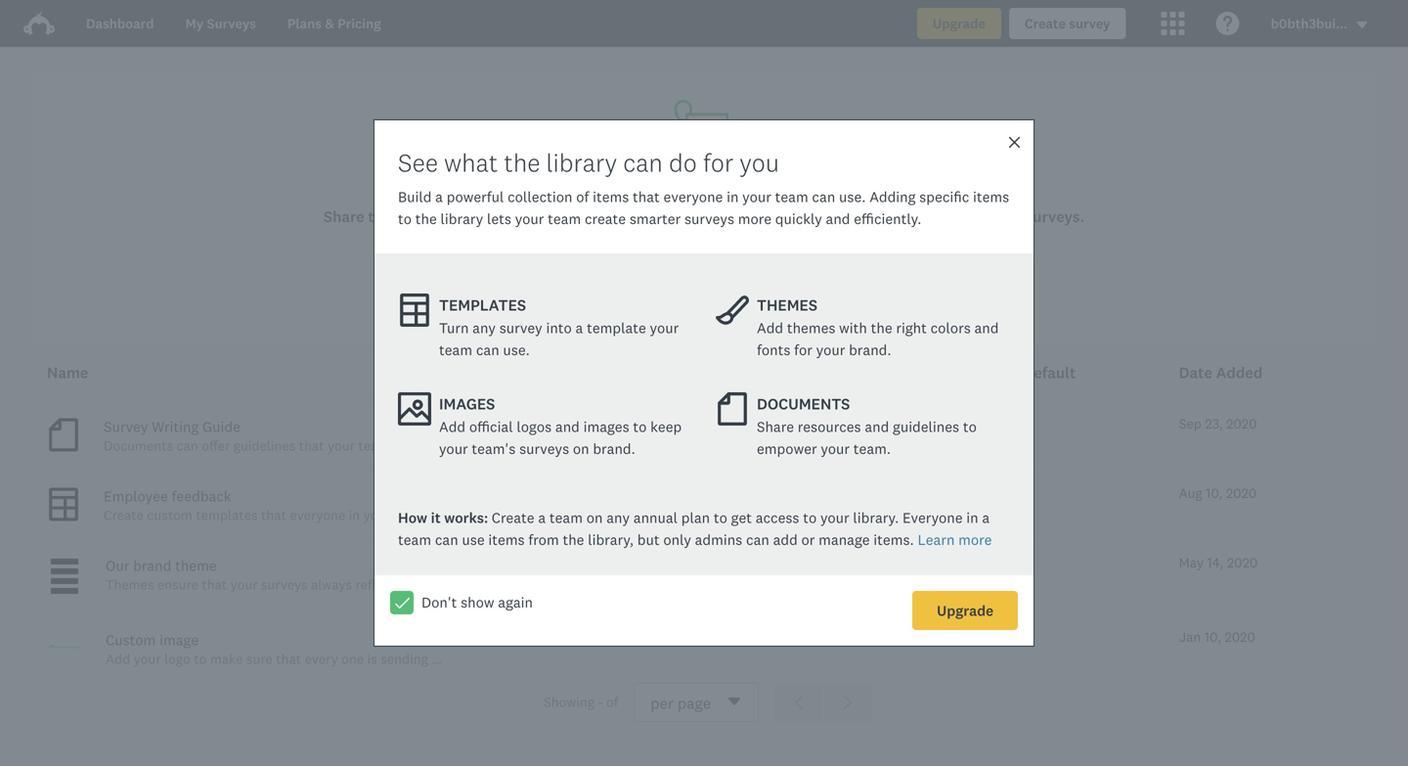 Task type: describe. For each thing, give the bounding box(es) containing it.
that right sure
[[276, 651, 301, 667]]

collection
[[508, 188, 573, 205]]

custom image add your logo to make sure that every one is sending out surveys that are on brand.
[[106, 632, 616, 667]]

build
[[398, 188, 432, 205]]

brand. inside themes add themes with the right colors and fonts for your brand.
[[849, 341, 892, 359]]

smarter
[[630, 210, 681, 227]]

1 horizontal spatial create
[[908, 207, 953, 226]]

only
[[664, 531, 692, 548]]

default button
[[1016, 353, 1156, 392]]

learn
[[918, 531, 955, 548]]

our
[[106, 557, 129, 574]]

upgrade
[[715, 247, 769, 264]]

name
[[47, 363, 88, 382]]

your down you
[[743, 188, 772, 205]]

my
[[185, 15, 204, 32]]

sep 23, 2020
[[1180, 416, 1258, 432]]

templates
[[196, 507, 258, 523]]

how
[[398, 509, 428, 526]]

create for create a team on any annual plan to get access to your library. everyone in a team can use items from the library, but only admins can add or manage items.
[[492, 509, 535, 526]]

any inside templates turn any survey into a template your team can use.
[[473, 319, 496, 337]]

showing  -  of
[[544, 694, 619, 710]]

to right upgrade
[[772, 247, 786, 264]]

plans & pricing
[[288, 15, 381, 32]]

your up check icon
[[399, 577, 426, 593]]

templates
[[439, 296, 526, 315]]

your inside documents share resources and guidelines to empower your team.
[[821, 440, 850, 457]]

employee feedback create custom templates that everyone in your team can use.
[[104, 488, 479, 523]]

your inside templates turn any survey into a template your team can use.
[[650, 319, 679, 337]]

plan inside create a team on any annual plan to get access to your library. everyone in a team can use items from the library, but only admins can add or manage items.
[[682, 509, 710, 526]]

documents,
[[449, 207, 533, 226]]

team down adding
[[849, 207, 885, 226]]

see what the library can do for you
[[398, 149, 780, 177]]

library inside build a powerful collection of items  that everyone in your team can use. adding specific items to the library lets your team create smarter surveys more quickly and efficiently.
[[441, 210, 484, 227]]

reflect
[[356, 577, 395, 593]]

survey
[[104, 418, 148, 435]]

templates,
[[368, 207, 445, 226]]

2020 for image
[[1225, 629, 1256, 645]]

plans & pricing link
[[288, 0, 381, 47]]

2 horizontal spatial items
[[974, 188, 1010, 205]]

items.
[[874, 531, 915, 548]]

team.
[[854, 440, 891, 457]]

out
[[432, 651, 452, 667]]

again
[[498, 594, 533, 611]]

1 vertical spatial upgrade link
[[652, 282, 757, 321]]

colors inside themes add themes with the right colors and fonts for your brand.
[[931, 319, 971, 337]]

can inside employee feedback create custom templates that everyone in your team can use.
[[429, 507, 451, 523]]

1 undefined: black element from the top
[[51, 559, 78, 565]]

employee
[[104, 488, 168, 505]]

2020 right 23, in the bottom right of the page
[[1227, 416, 1258, 432]]

more inside build a powerful collection of items  that everyone in your team can use. adding specific items to the library lets your team create smarter surveys more quickly and efficiently.
[[738, 210, 772, 227]]

that left are in the left bottom of the page
[[506, 651, 531, 667]]

it
[[431, 509, 441, 526]]

get
[[731, 509, 752, 526]]

and inside images add official logos and images to keep your team's surveys on brand.
[[556, 418, 580, 435]]

right
[[897, 319, 927, 337]]

logo
[[164, 651, 191, 667]]

efficiently.
[[854, 210, 922, 227]]

check image
[[395, 596, 410, 611]]

use
[[462, 531, 485, 548]]

added
[[1217, 363, 1264, 382]]

pricing
[[338, 15, 381, 32]]

showing
[[544, 694, 595, 710]]

to inside custom image add your logo to make sure that every one is sending out surveys that are on brand.
[[194, 651, 207, 667]]

to inside images add official logos and images to keep your team's surveys on brand.
[[633, 418, 647, 435]]

one
[[342, 651, 364, 667]]

image
[[160, 632, 199, 649]]

0 vertical spatial upgrade link
[[918, 8, 1002, 39]]

document image
[[716, 392, 749, 426]]

jan 10, 2020
[[1180, 629, 1256, 645]]

colors inside our brand theme themes ensure that your surveys always reflect your company's colors and style preferences.
[[499, 577, 536, 593]]

23,
[[1206, 416, 1224, 432]]

your inside themes add themes with the right colors and fonts for your brand.
[[817, 341, 846, 359]]

1 horizontal spatial items
[[593, 188, 629, 205]]

documents share resources and guidelines to empower your team.
[[757, 395, 977, 457]]

empower inside documents share resources and guidelines to empower your team.
[[757, 440, 818, 457]]

turn
[[439, 319, 469, 337]]

use. inside employee feedback create custom templates that everyone in your team can use.
[[454, 507, 479, 523]]

library,
[[588, 531, 634, 548]]

documents
[[757, 395, 851, 413]]

surveys inside our brand theme themes ensure that your surveys always reflect your company's colors and style preferences.
[[261, 577, 308, 593]]

the up collection
[[504, 149, 541, 177]]

adding
[[870, 188, 916, 205]]

create inside build a powerful collection of items  that everyone in your team can use. adding specific items to the library lets your team create smarter surveys more quickly and efficiently.
[[585, 210, 626, 227]]

b0bth3bui... button
[[1272, 0, 1370, 47]]

0 vertical spatial survey
[[1070, 15, 1111, 32]]

the inside themes add themes with the right colors and fonts for your brand.
[[871, 319, 893, 337]]

template
[[587, 319, 647, 337]]

custom
[[106, 632, 156, 649]]

x image
[[1008, 135, 1022, 149]]

themes inside themes add themes with the right colors and fonts for your brand.
[[787, 319, 836, 337]]

0 vertical spatial library
[[547, 149, 618, 177]]

survey inside templates turn any survey into a template your team can use.
[[500, 319, 543, 337]]

brand inside our brand theme themes ensure that your surveys always reflect your company's colors and style preferences.
[[133, 557, 172, 574]]

document
[[849, 416, 912, 432]]

that inside our brand theme themes ensure that your surveys always reflect your company's colors and style preferences.
[[202, 577, 227, 593]]

use. inside templates turn any survey into a template your team can use.
[[503, 341, 530, 359]]

official
[[469, 418, 513, 435]]

to inside build a powerful collection of items  that everyone in your team can use. adding specific items to the library lets your team create smarter surveys more quickly and efficiently.
[[398, 210, 412, 227]]

company's
[[429, 577, 495, 593]]

14,
[[1208, 555, 1224, 571]]

you
[[740, 149, 780, 177]]

can left "do"
[[624, 149, 663, 177]]

on-
[[957, 207, 980, 226]]

everyone inside employee feedback create custom templates that everyone in your team can use.
[[290, 507, 346, 523]]

create a team on any annual plan to get access to your library. everyone in a team can use items from the library, but only admins can add or manage items.
[[398, 509, 990, 548]]

your right ensure
[[231, 577, 258, 593]]

with
[[840, 319, 868, 337]]

my surveys link
[[185, 0, 256, 47]]

may
[[1180, 555, 1204, 571]]

from
[[529, 531, 559, 548]]

manage
[[819, 531, 870, 548]]

a up from
[[538, 509, 546, 526]]

surveys inside custom image add your logo to make sure that every one is sending out surveys that are on brand.
[[456, 651, 502, 667]]

don't
[[422, 594, 457, 611]]

sep
[[1180, 416, 1202, 432]]

template image
[[47, 485, 80, 523]]

add inside custom image add your logo to make sure that every one is sending out surveys that are on brand.
[[106, 651, 130, 667]]

share templates, documents, themes and images to empower your whole team to create on-brand surveys.
[[324, 207, 1085, 226]]

ensure
[[157, 577, 198, 593]]

0 horizontal spatial share
[[324, 207, 365, 226]]

0 horizontal spatial themes
[[537, 207, 590, 226]]

your inside images add official logos and images to keep your team's surveys on brand.
[[439, 440, 468, 457]]

that inside build a powerful collection of items  that everyone in your team can use. adding specific items to the library lets your team create smarter surveys more quickly and efficiently.
[[633, 188, 660, 205]]

and up build
[[594, 207, 621, 226]]

resources
[[798, 418, 862, 435]]

for inside themes add themes with the right colors and fonts for your brand.
[[795, 341, 813, 359]]

&
[[325, 15, 334, 32]]

annual
[[634, 509, 678, 526]]

2020 for feedback
[[1227, 485, 1257, 501]]

what
[[444, 149, 498, 177]]

show
[[461, 594, 495, 611]]

team's
[[472, 440, 516, 457]]

template image
[[398, 294, 431, 327]]

images for empower
[[624, 207, 675, 226]]

document image
[[47, 416, 80, 454]]

create survey link
[[1010, 8, 1127, 39]]

surveys inside images add official logos and images to keep your team's surveys on brand.
[[520, 440, 570, 457]]

3 undefined: black element from the top
[[51, 578, 78, 584]]

my surveys
[[185, 15, 256, 32]]

sending
[[381, 651, 428, 667]]

custom
[[147, 507, 193, 523]]

and inside themes add themes with the right colors and fonts for your brand.
[[975, 319, 999, 337]]

lets
[[487, 210, 512, 227]]

your left own
[[599, 247, 628, 264]]

date
[[1180, 363, 1213, 382]]

add for themes
[[757, 319, 784, 337]]

to down adding
[[889, 207, 904, 226]]

team up "quickly"
[[775, 188, 809, 205]]

brand. inside custom image add your logo to make sure that every one is sending out surveys that are on brand.
[[576, 651, 616, 667]]

and inside build a powerful collection of items  that everyone in your team can use. adding specific items to the library lets your team create smarter surveys more quickly and efficiently.
[[826, 210, 851, 227]]

0 vertical spatial empower
[[697, 207, 763, 226]]

style
[[566, 577, 596, 593]]

the inside build a powerful collection of items  that everyone in your team can use. adding specific items to the library lets your team create smarter surveys more quickly and efficiently.
[[416, 210, 437, 227]]

2 vertical spatial upgrade link
[[913, 591, 1019, 630]]

images
[[439, 395, 495, 413]]

of inside build a powerful collection of items  that everyone in your team can use. adding specific items to the library lets your team create smarter surveys more quickly and efficiently.
[[576, 188, 589, 205]]



Task type: vqa. For each thing, say whether or not it's contained in the screenshot.
1st "undefined: black" element from the top
yes



Task type: locate. For each thing, give the bounding box(es) containing it.
themes
[[537, 207, 590, 226], [787, 319, 836, 337]]

1 vertical spatial themes
[[787, 319, 836, 337]]

1 horizontal spatial for
[[795, 341, 813, 359]]

0 vertical spatial brand.
[[849, 341, 892, 359]]

can
[[624, 149, 663, 177], [813, 188, 836, 205], [476, 341, 500, 359], [429, 507, 451, 523], [435, 531, 459, 548], [747, 531, 770, 548]]

10, for feedback
[[1207, 485, 1223, 501]]

plan
[[838, 247, 867, 264], [682, 509, 710, 526]]

dropdown arrow icon image
[[1356, 18, 1370, 32], [1358, 22, 1368, 28]]

your down collection
[[515, 210, 544, 227]]

surveys left always
[[261, 577, 308, 593]]

upgrade for top upgrade link
[[933, 15, 986, 32]]

4 undefined: black element from the top
[[51, 588, 78, 594]]

2 vertical spatial use.
[[454, 507, 479, 523]]

your left team's
[[439, 440, 468, 457]]

brush image
[[716, 294, 749, 327]]

may 14, 2020
[[1180, 555, 1258, 571]]

can inside build a powerful collection of items  that everyone in your team can use. adding specific items to the library lets your team create smarter surveys more quickly and efficiently.
[[813, 188, 836, 205]]

products icon image
[[1162, 12, 1185, 35], [1162, 12, 1185, 35]]

upgrade
[[933, 15, 986, 32], [676, 293, 733, 310], [937, 602, 994, 619]]

surveys
[[207, 15, 256, 32]]

any
[[473, 319, 496, 337], [607, 509, 630, 526]]

aug 10, 2020
[[1180, 485, 1257, 501]]

add inside images add official logos and images to keep your team's surveys on brand.
[[439, 418, 466, 435]]

everyone up share templates, documents, themes and images to empower your whole team to create on-brand surveys. in the top of the page
[[664, 188, 723, 205]]

custom image image
[[47, 629, 82, 664]]

0 horizontal spatial add
[[106, 651, 130, 667]]

0 vertical spatial use.
[[840, 188, 866, 205]]

1 vertical spatial on
[[587, 509, 603, 526]]

always
[[311, 577, 352, 593]]

surveys.
[[1026, 207, 1085, 226]]

more up upgrade
[[738, 210, 772, 227]]

themes down our
[[106, 577, 154, 593]]

team inside employee feedback create custom templates that everyone in your team can use.
[[394, 507, 425, 523]]

10, for image
[[1205, 629, 1222, 645]]

the inside create a team on any annual plan to get access to your library. everyone in a team can use items from the library, but only admins can add or manage items.
[[563, 531, 585, 548]]

library
[[547, 149, 618, 177], [441, 210, 484, 227]]

10, right jan
[[1205, 629, 1222, 645]]

1 vertical spatial plan
[[682, 509, 710, 526]]

and left style
[[540, 577, 563, 593]]

0 horizontal spatial use.
[[454, 507, 479, 523]]

pagination element
[[31, 683, 1378, 722]]

2 vertical spatial on
[[557, 651, 572, 667]]

to build your own library, upgrade to a team plan
[[542, 247, 867, 264]]

team inside templates turn any survey into a template your team can use.
[[439, 341, 473, 359]]

2020 right jan
[[1225, 629, 1256, 645]]

library down powerful
[[441, 210, 484, 227]]

10, right aug
[[1207, 485, 1223, 501]]

that inside employee feedback create custom templates that everyone in your team can use.
[[261, 507, 287, 523]]

create down specific
[[908, 207, 953, 226]]

create survey
[[1025, 15, 1111, 32]]

1 horizontal spatial themes
[[757, 296, 818, 315]]

your down with
[[817, 341, 846, 359]]

1 vertical spatial empower
[[757, 440, 818, 457]]

0 horizontal spatial create
[[585, 210, 626, 227]]

use. up the use
[[454, 507, 479, 523]]

your inside employee feedback create custom templates that everyone in your team can use.
[[364, 507, 391, 523]]

are
[[535, 651, 554, 667]]

1 vertical spatial more
[[959, 531, 993, 548]]

add down the custom
[[106, 651, 130, 667]]

see what the library can do for you dialog
[[374, 119, 1035, 647]]

and right logos
[[556, 418, 580, 435]]

1 vertical spatial everyone
[[290, 507, 346, 523]]

1 horizontal spatial brand
[[980, 207, 1022, 226]]

can down get
[[747, 531, 770, 548]]

2 vertical spatial upgrade
[[937, 602, 994, 619]]

on inside custom image add your logo to make sure that every one is sending out surveys that are on brand.
[[557, 651, 572, 667]]

guidelines
[[893, 418, 960, 435]]

add up fonts
[[757, 319, 784, 337]]

in left how
[[349, 507, 360, 523]]

1 vertical spatial survey
[[500, 319, 543, 337]]

team down how
[[398, 531, 432, 548]]

your down the resources
[[821, 440, 850, 457]]

team left it
[[394, 507, 425, 523]]

images left the keep
[[584, 418, 630, 435]]

1 vertical spatial images
[[584, 418, 630, 435]]

in inside create a team on any annual plan to get access to your library. everyone in a team can use items from the library, but only admins can add or manage items.
[[967, 509, 979, 526]]

your up 'manage'
[[821, 509, 850, 526]]

for right "do"
[[703, 149, 734, 177]]

access
[[756, 509, 800, 526]]

can inside templates turn any survey into a template your team can use.
[[476, 341, 500, 359]]

0 horizontal spatial library
[[441, 210, 484, 227]]

brand left surveys.
[[980, 207, 1022, 226]]

team
[[775, 188, 809, 205], [849, 207, 885, 226], [548, 210, 581, 227], [801, 247, 834, 264], [439, 341, 473, 359], [394, 507, 425, 523], [550, 509, 583, 526], [398, 531, 432, 548]]

to up library,
[[678, 207, 694, 226]]

0 vertical spatial images
[[624, 207, 675, 226]]

1 vertical spatial for
[[795, 341, 813, 359]]

1 horizontal spatial plan
[[838, 247, 867, 264]]

your
[[743, 188, 772, 205], [767, 207, 799, 226], [515, 210, 544, 227], [599, 247, 628, 264], [650, 319, 679, 337], [817, 341, 846, 359], [439, 440, 468, 457], [821, 440, 850, 457], [364, 507, 391, 523], [821, 509, 850, 526], [231, 577, 258, 593], [399, 577, 426, 593], [134, 651, 161, 667]]

images add official logos and images to keep your team's surveys on brand.
[[439, 395, 682, 457]]

0 vertical spatial share
[[324, 207, 365, 226]]

create inside create a team on any annual plan to get access to your library. everyone in a team can use items from the library, but only admins can add or manage items.
[[492, 509, 535, 526]]

your inside custom image add your logo to make sure that every one is sending out surveys that are on brand.
[[134, 651, 161, 667]]

0 horizontal spatial brand
[[133, 557, 172, 574]]

to down build at top
[[398, 210, 412, 227]]

add
[[774, 531, 798, 548]]

see
[[398, 149, 438, 177]]

do
[[669, 149, 697, 177]]

group
[[775, 683, 873, 722]]

1 vertical spatial 10,
[[1205, 629, 1222, 645]]

that right templates
[[261, 507, 287, 523]]

1 horizontal spatial library
[[547, 149, 618, 177]]

to right logo
[[194, 651, 207, 667]]

1 horizontal spatial use.
[[503, 341, 530, 359]]

but
[[638, 531, 660, 548]]

0 horizontal spatial colors
[[499, 577, 536, 593]]

2020 right 14,
[[1228, 555, 1258, 571]]

of right -
[[607, 694, 619, 710]]

theme
[[175, 557, 217, 574]]

items inside create a team on any annual plan to get access to your library. everyone in a team can use items from the library, but only admins can add or manage items.
[[489, 531, 525, 548]]

build a powerful collection of items  that everyone in your team can use. adding specific items to the library lets your team create smarter surveys more quickly and efficiently.
[[398, 188, 1010, 227]]

quickly
[[776, 210, 823, 227]]

and right "quickly"
[[826, 210, 851, 227]]

brand logo image
[[23, 8, 55, 39], [23, 12, 55, 35]]

2020 for brand
[[1228, 555, 1258, 571]]

preferences.
[[599, 577, 675, 593]]

0 horizontal spatial create
[[104, 507, 144, 523]]

use. down templates on the top of the page
[[503, 341, 530, 359]]

a right build at top
[[436, 188, 443, 205]]

create up build
[[585, 210, 626, 227]]

0 horizontal spatial for
[[703, 149, 734, 177]]

help icon image
[[1217, 12, 1240, 35]]

items up on-
[[974, 188, 1010, 205]]

of down see what the library can do for you
[[576, 188, 589, 205]]

every
[[305, 651, 338, 667]]

1 vertical spatial brand
[[133, 557, 172, 574]]

1 horizontal spatial themes
[[787, 319, 836, 337]]

your down the custom
[[134, 651, 161, 667]]

that up smarter
[[633, 188, 660, 205]]

upgrade for upgrade link to the bottom
[[937, 602, 994, 619]]

any inside create a team on any annual plan to get access to your library. everyone in a team can use items from the library, but only admins can add or manage items.
[[607, 509, 630, 526]]

1 horizontal spatial share
[[757, 418, 794, 435]]

in up learn more
[[967, 509, 979, 526]]

2 horizontal spatial use.
[[840, 188, 866, 205]]

surveys down logos
[[520, 440, 570, 457]]

1 vertical spatial share
[[757, 418, 794, 435]]

0 horizontal spatial in
[[349, 507, 360, 523]]

to left the keep
[[633, 418, 647, 435]]

team up from
[[550, 509, 583, 526]]

1 horizontal spatial create
[[492, 509, 535, 526]]

brand. inside images add official logos and images to keep your team's surveys on brand.
[[593, 440, 636, 457]]

a up learn more link
[[983, 509, 990, 526]]

themes up fonts
[[757, 296, 818, 315]]

0 vertical spatial upgrade
[[933, 15, 986, 32]]

on right are in the left bottom of the page
[[557, 651, 572, 667]]

0 vertical spatial of
[[576, 188, 589, 205]]

in inside employee feedback create custom templates that everyone in your team can use.
[[349, 507, 360, 523]]

and inside documents share resources and guidelines to empower your team.
[[865, 418, 890, 435]]

any down templates on the top of the page
[[473, 319, 496, 337]]

to inside documents share resources and guidelines to empower your team.
[[964, 418, 977, 435]]

0 vertical spatial brand
[[980, 207, 1022, 226]]

to
[[542, 247, 558, 264]]

0 vertical spatial on
[[573, 440, 590, 457]]

share
[[324, 207, 365, 226], [757, 418, 794, 435]]

name button
[[39, 353, 825, 392]]

build
[[562, 247, 595, 264]]

1 horizontal spatial more
[[959, 531, 993, 548]]

2 vertical spatial brand.
[[576, 651, 616, 667]]

1 vertical spatial colors
[[499, 577, 536, 593]]

is
[[367, 651, 377, 667]]

own
[[631, 247, 658, 264]]

0 horizontal spatial survey
[[500, 319, 543, 337]]

1 horizontal spatial everyone
[[664, 188, 723, 205]]

surveys inside build a powerful collection of items  that everyone in your team can use. adding specific items to the library lets your team create smarter surveys more quickly and efficiently.
[[685, 210, 735, 227]]

10,
[[1207, 485, 1223, 501], [1205, 629, 1222, 645]]

1 horizontal spatial colors
[[931, 319, 971, 337]]

2 vertical spatial add
[[106, 651, 130, 667]]

fonts
[[757, 341, 791, 359]]

brand. up -
[[576, 651, 616, 667]]

undefined: black element
[[51, 559, 78, 565], [51, 568, 78, 574], [51, 578, 78, 584], [51, 588, 78, 594]]

1 vertical spatial use.
[[503, 341, 530, 359]]

0 horizontal spatial plan
[[682, 509, 710, 526]]

1 horizontal spatial in
[[727, 188, 739, 205]]

0 vertical spatial colors
[[931, 319, 971, 337]]

for right fonts
[[795, 341, 813, 359]]

themes add themes with the right colors and fonts for your brand.
[[757, 296, 999, 359]]

add down images
[[439, 418, 466, 435]]

themes left with
[[787, 319, 836, 337]]

2 horizontal spatial add
[[757, 319, 784, 337]]

the right with
[[871, 319, 893, 337]]

learn more link
[[918, 531, 993, 548]]

1 vertical spatial upgrade
[[676, 293, 733, 310]]

a right the into
[[576, 319, 583, 337]]

that down theme
[[202, 577, 227, 593]]

on up library,
[[587, 509, 603, 526]]

feedback
[[172, 488, 231, 505]]

create for create survey
[[1025, 15, 1066, 32]]

2 undefined: black element from the top
[[51, 568, 78, 574]]

to left get
[[714, 509, 728, 526]]

and up team.
[[865, 418, 890, 435]]

images up own
[[624, 207, 675, 226]]

empower
[[697, 207, 763, 226], [757, 440, 818, 457]]

share left templates,
[[324, 207, 365, 226]]

1 horizontal spatial of
[[607, 694, 619, 710]]

your left whole
[[767, 207, 799, 226]]

use. inside build a powerful collection of items  that everyone in your team can use. adding specific items to the library lets your team create smarter surveys more quickly and efficiently.
[[840, 188, 866, 205]]

team down turn on the top left
[[439, 341, 473, 359]]

0 vertical spatial themes
[[757, 296, 818, 315]]

any up library,
[[607, 509, 630, 526]]

plan down whole
[[838, 247, 867, 264]]

0 horizontal spatial more
[[738, 210, 772, 227]]

use. up whole
[[840, 188, 866, 205]]

1 horizontal spatial add
[[439, 418, 466, 435]]

2 horizontal spatial in
[[967, 509, 979, 526]]

a down "quickly"
[[790, 247, 797, 264]]

your left how
[[364, 507, 391, 523]]

colors
[[931, 319, 971, 337], [499, 577, 536, 593]]

0 vertical spatial any
[[473, 319, 496, 337]]

1 vertical spatial of
[[607, 694, 619, 710]]

1 brand logo image from the top
[[23, 8, 55, 39]]

a inside templates turn any survey into a template your team can use.
[[576, 319, 583, 337]]

images for keep
[[584, 418, 630, 435]]

upgrade inside see what the library can do for you dialog
[[937, 602, 994, 619]]

don't show again
[[422, 594, 533, 611]]

brand. up the annual
[[593, 440, 636, 457]]

0 horizontal spatial items
[[489, 531, 525, 548]]

team down whole
[[801, 247, 834, 264]]

colors right right
[[931, 319, 971, 337]]

brand. down with
[[849, 341, 892, 359]]

the down build at top
[[416, 210, 437, 227]]

writing
[[152, 418, 199, 435]]

dashboard
[[86, 15, 154, 32]]

whole
[[803, 207, 845, 226]]

1 horizontal spatial any
[[607, 509, 630, 526]]

can down how it works: at the bottom left of the page
[[435, 531, 459, 548]]

create inside employee feedback create custom templates that everyone in your team can use.
[[104, 507, 144, 523]]

learn more
[[918, 531, 993, 548]]

empower down 'documents'
[[757, 440, 818, 457]]

0 vertical spatial add
[[757, 319, 784, 337]]

a inside build a powerful collection of items  that everyone in your team can use. adding specific items to the library lets your team create smarter surveys more quickly and efficiently.
[[436, 188, 443, 205]]

survey writing guide
[[104, 418, 241, 435]]

0 vertical spatial for
[[703, 149, 734, 177]]

upgrade for the middle upgrade link
[[676, 293, 733, 310]]

and inside our brand theme themes ensure that your surveys always reflect your company's colors and style preferences.
[[540, 577, 563, 593]]

brand.
[[849, 341, 892, 359], [593, 440, 636, 457], [576, 651, 616, 667]]

share inside documents share resources and guidelines to empower your team.
[[757, 418, 794, 435]]

images
[[624, 207, 675, 226], [584, 418, 630, 435]]

0 vertical spatial more
[[738, 210, 772, 227]]

1 vertical spatial brand.
[[593, 440, 636, 457]]

of
[[576, 188, 589, 205], [607, 694, 619, 710]]

on
[[573, 440, 590, 457], [587, 509, 603, 526], [557, 651, 572, 667]]

sure
[[247, 651, 273, 667]]

plans
[[288, 15, 322, 32]]

on inside create a team on any annual plan to get access to your library. everyone in a team can use items from the library, but only admins can add or manage items.
[[587, 509, 603, 526]]

0 horizontal spatial everyone
[[290, 507, 346, 523]]

can down templates on the top of the page
[[476, 341, 500, 359]]

0 vertical spatial 10,
[[1207, 485, 1223, 501]]

themes down collection
[[537, 207, 590, 226]]

0 vertical spatial themes
[[537, 207, 590, 226]]

-
[[598, 694, 603, 710]]

on inside images add official logos and images to keep your team's surveys on brand.
[[573, 440, 590, 457]]

empower up upgrade
[[697, 207, 763, 226]]

team down collection
[[548, 210, 581, 227]]

of inside pagination element
[[607, 694, 619, 710]]

1 vertical spatial themes
[[106, 577, 154, 593]]

images inside images add official logos and images to keep your team's surveys on brand.
[[584, 418, 630, 435]]

0 vertical spatial plan
[[838, 247, 867, 264]]

library up collection
[[547, 149, 618, 177]]

2 brand logo image from the top
[[23, 12, 55, 35]]

to right guidelines on the bottom of the page
[[964, 418, 977, 435]]

specific
[[920, 188, 970, 205]]

everyone
[[903, 509, 963, 526]]

themes inside our brand theme themes ensure that your surveys always reflect your company's colors and style preferences.
[[106, 577, 154, 593]]

1 vertical spatial any
[[607, 509, 630, 526]]

0 vertical spatial everyone
[[664, 188, 723, 205]]

add for images
[[439, 418, 466, 435]]

0 horizontal spatial any
[[473, 319, 496, 337]]

1 vertical spatial library
[[441, 210, 484, 227]]

survey
[[1070, 15, 1111, 32], [500, 319, 543, 337]]

for
[[703, 149, 734, 177], [795, 341, 813, 359]]

image image
[[398, 392, 431, 426]]

plan up only in the bottom left of the page
[[682, 509, 710, 526]]

b0bth3bui...
[[1272, 15, 1348, 32]]

surveys up to build your own library, upgrade to a team plan
[[685, 210, 735, 227]]

more
[[738, 210, 772, 227], [959, 531, 993, 548]]

create
[[908, 207, 953, 226], [585, 210, 626, 227]]

in inside build a powerful collection of items  that everyone in your team can use. adding specific items to the library lets your team create smarter surveys more quickly and efficiently.
[[727, 188, 739, 205]]

themes inside themes add themes with the right colors and fonts for your brand.
[[757, 296, 818, 315]]

on right team's
[[573, 440, 590, 457]]

0 horizontal spatial of
[[576, 188, 589, 205]]

2 horizontal spatial create
[[1025, 15, 1066, 32]]

0 horizontal spatial themes
[[106, 577, 154, 593]]

1 vertical spatial add
[[439, 418, 466, 435]]

guide
[[203, 418, 241, 435]]

theme thumbnail element
[[47, 555, 82, 598]]

1 horizontal spatial survey
[[1070, 15, 1111, 32]]

your inside create a team on any annual plan to get access to your library. everyone in a team can use items from the library, but only admins can add or manage items.
[[821, 509, 850, 526]]

to up or
[[803, 509, 817, 526]]

a
[[436, 188, 443, 205], [790, 247, 797, 264], [576, 319, 583, 337], [538, 509, 546, 526], [983, 509, 990, 526]]

add inside themes add themes with the right colors and fonts for your brand.
[[757, 319, 784, 337]]

our brand theme themes ensure that your surveys always reflect your company's colors and style preferences.
[[106, 557, 675, 593]]

logos
[[517, 418, 552, 435]]

can up whole
[[813, 188, 836, 205]]

date added
[[1180, 363, 1264, 382]]

everyone inside build a powerful collection of items  that everyone in your team can use. adding specific items to the library lets your team create smarter surveys more quickly and efficiently.
[[664, 188, 723, 205]]

make
[[210, 651, 243, 667]]

items down see what the library can do for you
[[593, 188, 629, 205]]

items right the use
[[489, 531, 525, 548]]



